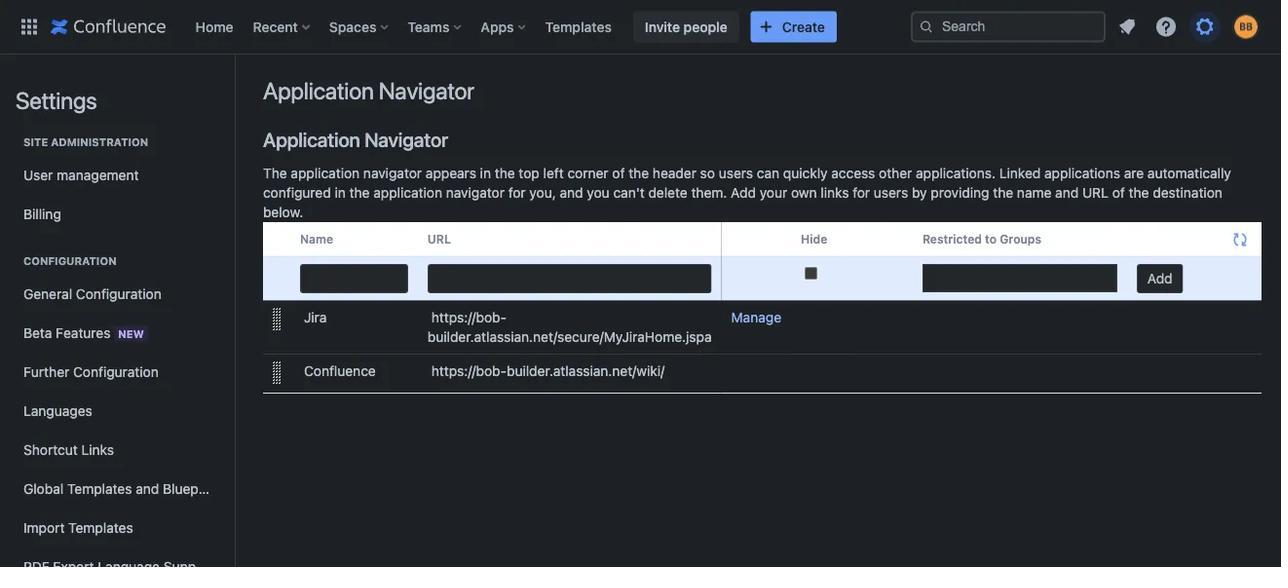 Task type: locate. For each thing, give the bounding box(es) containing it.
you
[[587, 185, 610, 201]]

1 for from the left
[[508, 185, 526, 201]]

templates for global templates and blueprints
[[67, 481, 132, 497]]

navigator
[[363, 165, 422, 181], [446, 185, 505, 201]]

1 vertical spatial of
[[1113, 185, 1125, 201]]

application navigator
[[263, 77, 474, 104], [263, 128, 448, 151]]

application down appears
[[373, 185, 442, 201]]

0 vertical spatial application
[[263, 77, 374, 104]]

users down "other"
[[874, 185, 908, 201]]

jira
[[304, 309, 327, 325]]

None checkbox
[[805, 267, 818, 280]]

further configuration link
[[16, 353, 218, 392]]

url
[[1083, 185, 1109, 201], [428, 232, 451, 246]]

templates down links
[[67, 481, 132, 497]]

recent button
[[247, 11, 318, 42]]

templates right apps popup button
[[545, 19, 612, 35]]

users up add
[[719, 165, 753, 181]]

site
[[23, 136, 48, 149]]

so
[[700, 165, 715, 181]]

1 vertical spatial configuration
[[76, 286, 161, 302]]

and down applications
[[1056, 185, 1079, 201]]

configuration for further
[[73, 364, 159, 380]]

1 horizontal spatial url
[[1083, 185, 1109, 201]]

shortcut links link
[[16, 431, 218, 470]]

shortcut links
[[23, 442, 114, 458]]

0 horizontal spatial application
[[291, 165, 360, 181]]

user management link
[[16, 156, 218, 195]]

1 horizontal spatial and
[[560, 185, 583, 201]]

in right appears
[[480, 165, 491, 181]]

configuration up languages link
[[73, 364, 159, 380]]

languages link
[[16, 392, 218, 431]]

1 horizontal spatial users
[[874, 185, 908, 201]]

and
[[560, 185, 583, 201], [1056, 185, 1079, 201], [136, 481, 159, 497]]

in right configured
[[335, 185, 346, 201]]

restricted to groups
[[923, 232, 1042, 246]]

navigator up appears
[[365, 128, 448, 151]]

1 vertical spatial application navigator
[[263, 128, 448, 151]]

them.
[[691, 185, 727, 201]]

1 vertical spatial in
[[335, 185, 346, 201]]

search image
[[919, 19, 935, 35]]

site administration
[[23, 136, 148, 149]]

navigator down appears
[[446, 185, 505, 201]]

administration
[[51, 136, 148, 149]]

and left blueprints
[[136, 481, 159, 497]]

of down are
[[1113, 185, 1125, 201]]

1 vertical spatial application
[[373, 185, 442, 201]]

2 horizontal spatial and
[[1056, 185, 1079, 201]]

1 vertical spatial https://bob-
[[431, 363, 507, 379]]

1 vertical spatial application
[[263, 128, 360, 151]]

linked
[[1000, 165, 1041, 181]]

0 horizontal spatial for
[[508, 185, 526, 201]]

navigator left appears
[[363, 165, 422, 181]]

restricted
[[923, 232, 982, 246]]

further
[[23, 364, 69, 380]]

global
[[23, 481, 64, 497]]

0 vertical spatial url
[[1083, 185, 1109, 201]]

url down appears
[[428, 232, 451, 246]]

application navigator up configured
[[263, 128, 448, 151]]

0 horizontal spatial in
[[335, 185, 346, 201]]

0 vertical spatial configuration
[[23, 255, 117, 267]]

2 vertical spatial configuration
[[73, 364, 159, 380]]

1 vertical spatial users
[[874, 185, 908, 201]]

builder.atlassian.net/wiki/
[[507, 363, 665, 379]]

users
[[719, 165, 753, 181], [874, 185, 908, 201]]

1 application navigator from the top
[[263, 77, 474, 104]]

general
[[23, 286, 72, 302]]

0 vertical spatial application navigator
[[263, 77, 474, 104]]

2 vertical spatial templates
[[68, 520, 133, 536]]

quickly
[[783, 165, 828, 181]]

of up can't
[[612, 165, 625, 181]]

help icon image
[[1155, 15, 1178, 38]]

and down corner
[[560, 185, 583, 201]]

1 vertical spatial url
[[428, 232, 451, 246]]

templates
[[545, 19, 612, 35], [67, 481, 132, 497], [68, 520, 133, 536]]

site administration group
[[16, 115, 218, 240]]

configuration inside "link"
[[76, 286, 161, 302]]

configuration up general
[[23, 255, 117, 267]]

1 vertical spatial navigator
[[446, 185, 505, 201]]

0 horizontal spatial of
[[612, 165, 625, 181]]

create button
[[751, 11, 837, 42]]

application down spaces
[[263, 77, 374, 104]]

0 vertical spatial application
[[291, 165, 360, 181]]

and inside configuration group
[[136, 481, 159, 497]]

0 vertical spatial in
[[480, 165, 491, 181]]

application up configured
[[291, 165, 360, 181]]

url down applications
[[1083, 185, 1109, 201]]

languages
[[23, 403, 92, 419]]

billing link
[[16, 195, 218, 234]]

the up can't
[[629, 165, 649, 181]]

0 vertical spatial navigator
[[379, 77, 474, 104]]

the down linked
[[993, 185, 1014, 201]]

import templates
[[23, 520, 133, 536]]

https://bob- inside the https://bob- builder.atlassian.net/secure/myjirahome.jspa
[[431, 309, 507, 325]]

providing
[[931, 185, 990, 201]]

1 vertical spatial templates
[[67, 481, 132, 497]]

None submit
[[1137, 264, 1184, 293]]

application navigator down spaces popup button
[[263, 77, 474, 104]]

confluence image
[[51, 15, 166, 38], [51, 15, 166, 38]]

the
[[495, 165, 515, 181], [629, 165, 649, 181], [349, 185, 370, 201], [993, 185, 1014, 201], [1129, 185, 1149, 201]]

0 horizontal spatial and
[[136, 481, 159, 497]]

application
[[291, 165, 360, 181], [373, 185, 442, 201]]

home
[[195, 19, 233, 35]]

0 vertical spatial templates
[[545, 19, 612, 35]]

0 vertical spatial https://bob-
[[431, 309, 507, 325]]

beta
[[23, 324, 52, 341]]

1 https://bob- from the top
[[431, 309, 507, 325]]

delete
[[648, 185, 688, 201]]

configuration up new on the left of the page
[[76, 286, 161, 302]]

destination
[[1153, 185, 1223, 201]]

for down 'top' at the left of page
[[508, 185, 526, 201]]

invite people button
[[633, 11, 739, 42]]

templates down global templates and blueprints link
[[68, 520, 133, 536]]

can
[[757, 165, 780, 181]]

banner containing home
[[0, 0, 1281, 55]]

general configuration link
[[16, 275, 218, 314]]

for down access
[[853, 185, 870, 201]]

general configuration
[[23, 286, 161, 302]]

for
[[508, 185, 526, 201], [853, 185, 870, 201]]

1 horizontal spatial application
[[373, 185, 442, 201]]

manage link
[[731, 309, 782, 325]]

None text field
[[300, 264, 408, 293], [428, 264, 712, 293], [924, 266, 943, 290], [300, 264, 408, 293], [428, 264, 712, 293], [924, 266, 943, 290]]

the left 'top' at the left of page
[[495, 165, 515, 181]]

navigator down the teams
[[379, 77, 474, 104]]

https://bob- for https://bob-builder.atlassian.net/wiki/
[[431, 363, 507, 379]]

to
[[985, 232, 997, 246]]

blueprints
[[163, 481, 226, 497]]

of
[[612, 165, 625, 181], [1113, 185, 1125, 201]]

0 horizontal spatial url
[[428, 232, 451, 246]]

configuration group
[[16, 234, 226, 567]]

2 https://bob- from the top
[[431, 363, 507, 379]]

configured
[[263, 185, 331, 201]]

0 horizontal spatial users
[[719, 165, 753, 181]]

features
[[56, 324, 111, 341]]

the application navigator appears in the top left corner of the header so users can quickly access other applications. linked applications are automatically configured in the application navigator for you, and you can't delete them. add your own links for users by providing the name and url of the destination below.
[[263, 165, 1232, 220]]

navigator
[[379, 77, 474, 104], [365, 128, 448, 151]]

in
[[480, 165, 491, 181], [335, 185, 346, 201]]

1 horizontal spatial in
[[480, 165, 491, 181]]

0 vertical spatial navigator
[[363, 165, 422, 181]]

links
[[821, 185, 849, 201]]

1 horizontal spatial for
[[853, 185, 870, 201]]

application up the
[[263, 128, 360, 151]]

banner
[[0, 0, 1281, 55]]



Task type: vqa. For each thing, say whether or not it's contained in the screenshot.
Bob Builder "Link"
no



Task type: describe. For each thing, give the bounding box(es) containing it.
further configuration
[[23, 364, 159, 380]]

your
[[760, 185, 788, 201]]

hide
[[801, 232, 828, 246]]

home link
[[190, 11, 239, 42]]

by
[[912, 185, 927, 201]]

user
[[23, 167, 53, 183]]

access
[[832, 165, 875, 181]]

new
[[118, 327, 144, 340]]

links
[[81, 442, 114, 458]]

below.
[[263, 204, 303, 220]]

global element
[[12, 0, 911, 54]]

header
[[653, 165, 697, 181]]

top
[[519, 165, 540, 181]]

the
[[263, 165, 287, 181]]

user management
[[23, 167, 139, 183]]

notification icon image
[[1116, 15, 1139, 38]]

templates for import templates
[[68, 520, 133, 536]]

1 vertical spatial navigator
[[365, 128, 448, 151]]

applications.
[[916, 165, 996, 181]]

invite people
[[645, 19, 728, 35]]

settings
[[16, 87, 97, 114]]

recent
[[253, 19, 298, 35]]

1 application from the top
[[263, 77, 374, 104]]

0 horizontal spatial navigator
[[363, 165, 422, 181]]

1 horizontal spatial of
[[1113, 185, 1125, 201]]

other
[[879, 165, 912, 181]]

left
[[543, 165, 564, 181]]

https://bob- builder.atlassian.net/secure/myjirahome.jspa
[[428, 309, 712, 345]]

teams button
[[402, 11, 469, 42]]

import templates link
[[16, 509, 218, 548]]

create
[[782, 19, 825, 35]]

2 for from the left
[[853, 185, 870, 201]]

configuration for general
[[76, 286, 161, 302]]

global templates and blueprints link
[[16, 470, 226, 509]]

beta features new
[[23, 324, 144, 341]]

2 application navigator from the top
[[263, 128, 448, 151]]

teams
[[408, 19, 450, 35]]

applications
[[1045, 165, 1121, 181]]

automatically
[[1148, 165, 1232, 181]]

shortcut
[[23, 442, 78, 458]]

you,
[[530, 185, 556, 201]]

name
[[300, 232, 333, 246]]

apps button
[[475, 11, 534, 42]]

spaces button
[[323, 11, 396, 42]]

the down are
[[1129, 185, 1149, 201]]

templates link
[[539, 11, 618, 42]]

add
[[731, 185, 756, 201]]

own
[[791, 185, 817, 201]]

https://bob- for https://bob- builder.atlassian.net/secure/myjirahome.jspa
[[431, 309, 507, 325]]

appears
[[426, 165, 476, 181]]

1 horizontal spatial navigator
[[446, 185, 505, 201]]

confluence
[[304, 363, 376, 379]]

people
[[684, 19, 728, 35]]

manage
[[731, 309, 782, 325]]

0 vertical spatial users
[[719, 165, 753, 181]]

builder.atlassian.net/secure/myjirahome.jspa
[[428, 329, 712, 345]]

corner
[[568, 165, 609, 181]]

billing
[[23, 206, 61, 222]]

url inside the application navigator appears in the top left corner of the header so users can quickly access other applications. linked applications are automatically configured in the application navigator for you, and you can't delete them. add your own links for users by providing the name and url of the destination below.
[[1083, 185, 1109, 201]]

import
[[23, 520, 65, 536]]

groups
[[1000, 232, 1042, 246]]

appswitcher icon image
[[18, 15, 41, 38]]

settings icon image
[[1194, 15, 1217, 38]]

the right configured
[[349, 185, 370, 201]]

https://bob-builder.atlassian.net/wiki/
[[431, 363, 665, 379]]

Search field
[[911, 11, 1106, 42]]

are
[[1124, 165, 1144, 181]]

spaces
[[329, 19, 376, 35]]

can't
[[613, 185, 645, 201]]

global templates and blueprints
[[23, 481, 226, 497]]

0 vertical spatial of
[[612, 165, 625, 181]]

management
[[57, 167, 139, 183]]

name
[[1017, 185, 1052, 201]]

collapse sidebar image
[[212, 64, 255, 103]]

2 application from the top
[[263, 128, 360, 151]]

templates inside global element
[[545, 19, 612, 35]]

apps
[[481, 19, 514, 35]]

invite
[[645, 19, 680, 35]]



